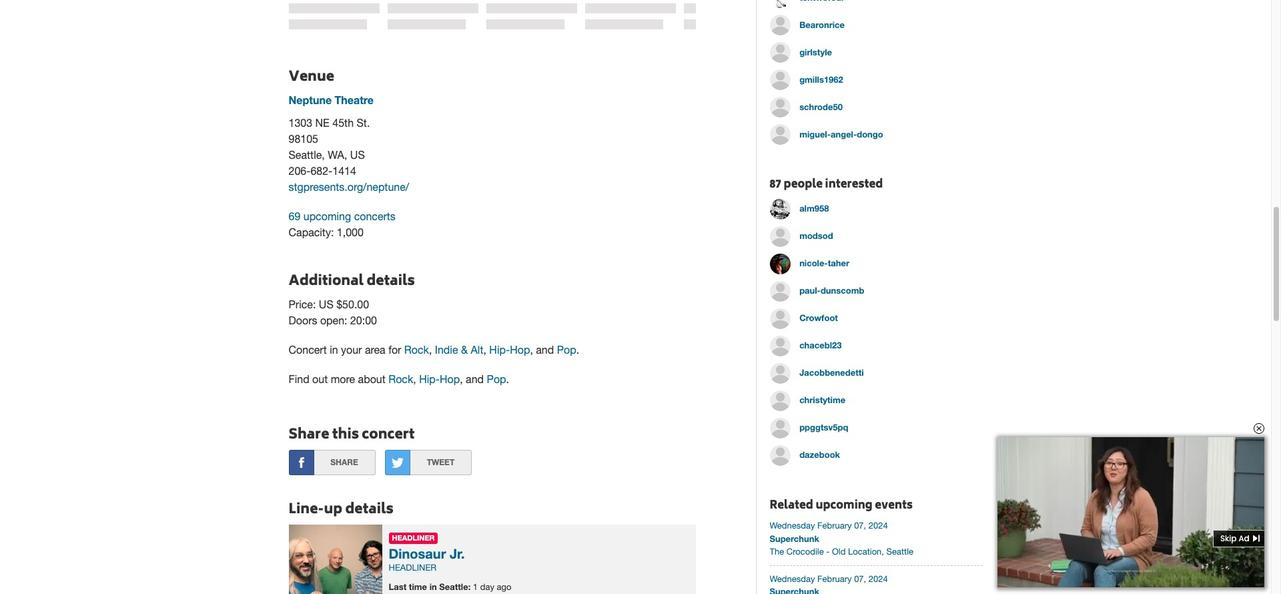 Task type: vqa. For each thing, say whether or not it's contained in the screenshot.
posting
no



Task type: locate. For each thing, give the bounding box(es) containing it.
0 vertical spatial hip-
[[490, 344, 510, 356]]

share link
[[289, 450, 376, 475]]

share up 'share' link
[[289, 424, 329, 447]]

dunscomb
[[821, 285, 865, 296]]

07, up location, in the right bottom of the page
[[855, 521, 867, 531]]

last time in seattle: 1 day ago
[[389, 581, 512, 592]]

us $50.00
[[319, 298, 369, 310]]

price:
[[289, 298, 316, 310]]

0 vertical spatial headliner
[[392, 533, 435, 542]]

capacity:
[[289, 226, 334, 238]]

1 horizontal spatial hip-
[[490, 344, 510, 356]]

rock link right for
[[404, 344, 429, 356]]

alm958 link
[[770, 199, 829, 219]]

1303
[[289, 117, 313, 129]]

share
[[289, 424, 329, 447], [331, 457, 358, 467]]

0 horizontal spatial and
[[466, 373, 484, 385]]

modsod's profile image image
[[770, 226, 791, 247]]

february for wednesday february 07, 2024
[[818, 574, 852, 584]]

jacobbenedetti's profile image image
[[770, 363, 791, 384]]

1 horizontal spatial pop
[[557, 344, 577, 356]]

0 vertical spatial wednesday
[[770, 521, 815, 531]]

neptune
[[289, 93, 332, 106]]

,
[[429, 344, 432, 356], [484, 344, 487, 356], [530, 344, 533, 356], [413, 373, 416, 385], [460, 373, 463, 385]]

1 vertical spatial rock
[[389, 373, 413, 385]]

headliner up the dinosaur on the bottom of page
[[392, 533, 435, 542]]

hip-hop link
[[490, 344, 530, 356], [419, 373, 460, 385]]

1 vertical spatial hip-
[[419, 373, 440, 385]]

miguel-angel-dongo's profile image image
[[770, 124, 791, 145]]

1 horizontal spatial hip-hop link
[[490, 344, 530, 356]]

1 vertical spatial wednesday
[[770, 574, 815, 584]]

0 vertical spatial 07,
[[855, 521, 867, 531]]

0 horizontal spatial hop
[[440, 373, 460, 385]]

0 vertical spatial february
[[818, 521, 852, 531]]

headliner
[[392, 533, 435, 542], [389, 562, 437, 572]]

seattle:
[[439, 581, 471, 592]]

1 vertical spatial upcoming
[[816, 496, 873, 515]]

1 2024 from the top
[[869, 521, 888, 531]]

hip-hop link right alt
[[490, 344, 530, 356]]

0 vertical spatial hip-hop link
[[490, 344, 530, 356]]

alm958's profile image image
[[770, 199, 791, 219]]

details up 20:00
[[367, 270, 415, 294]]

1 vertical spatial .
[[506, 373, 509, 385]]

additional
[[289, 270, 364, 294]]

1 vertical spatial february
[[818, 574, 852, 584]]

2 wednesday from the top
[[770, 574, 815, 584]]

neptune theatre
[[289, 93, 374, 106]]

0 horizontal spatial share
[[289, 424, 329, 447]]

february down related upcoming events
[[818, 521, 852, 531]]

1 vertical spatial details
[[345, 499, 394, 522]]

07, for wednesday february 07, 2024 superchunk the crocodile - old location, seattle
[[855, 521, 867, 531]]

1 vertical spatial 07,
[[855, 574, 867, 584]]

hip- right alt
[[490, 344, 510, 356]]

paul-dunscomb
[[800, 285, 865, 296]]

schrode50's profile image image
[[770, 97, 791, 117]]

indie
[[435, 344, 458, 356]]

0 horizontal spatial pop
[[487, 373, 506, 385]]

share down this
[[331, 457, 358, 467]]

wednesday up superchunk
[[770, 521, 815, 531]]

1 wednesday from the top
[[770, 521, 815, 531]]

line-up details
[[289, 499, 394, 522]]

dinosaur jr. link
[[389, 545, 465, 561]]

dazebook
[[800, 450, 841, 460]]

hip- down concert in your area for rock , indie & alt , hip-hop , and pop .
[[419, 373, 440, 385]]

1
[[473, 582, 478, 592]]

nicole-
[[800, 258, 828, 269]]

0 horizontal spatial .
[[506, 373, 509, 385]]

pop
[[557, 344, 577, 356], [487, 373, 506, 385]]

0 horizontal spatial hip-hop link
[[419, 373, 460, 385]]

1 vertical spatial hip-hop link
[[419, 373, 460, 385]]

upcoming for 69
[[304, 210, 351, 222]]

headliner down the dinosaur on the bottom of page
[[389, 562, 437, 572]]

2 february from the top
[[818, 574, 852, 584]]

bearonrice link
[[770, 15, 845, 35]]

alm958
[[800, 203, 829, 214]]

out
[[312, 373, 328, 385]]

dongo
[[857, 129, 884, 139]]

1303 ne 45th st. 98105 seattle, wa, us 206-682-1414 stgpresents.org/neptune/
[[289, 117, 409, 193]]

1 horizontal spatial in
[[430, 581, 437, 592]]

07, down location, in the right bottom of the page
[[855, 574, 867, 584]]

february inside "wednesday february 07, 2024 superchunk the crocodile - old location, seattle"
[[818, 521, 852, 531]]

in left your
[[330, 344, 338, 356]]

2024 for wednesday february 07, 2024
[[869, 574, 888, 584]]

hip-hop link down concert in your area for rock , indie & alt , hip-hop , and pop .
[[419, 373, 460, 385]]

crocodile
[[787, 547, 824, 557]]

upcoming up capacity:
[[304, 210, 351, 222]]

1 horizontal spatial upcoming
[[816, 496, 873, 515]]

wednesday down the crocodile at the right bottom
[[770, 574, 815, 584]]

girlstyle link
[[770, 42, 832, 63]]

february for wednesday february 07, 2024 superchunk the crocodile - old location, seattle
[[818, 521, 852, 531]]

nicole-taher link
[[770, 253, 850, 274]]

, down indie & alt link
[[460, 373, 463, 385]]

share this concert
[[289, 424, 415, 447]]

1 vertical spatial 2024
[[869, 574, 888, 584]]

open:
[[320, 314, 348, 326]]

1 vertical spatial hop
[[440, 373, 460, 385]]

rock right about
[[389, 373, 413, 385]]

nicole-taher's profile image image
[[770, 253, 791, 274]]

1 vertical spatial rock link
[[389, 373, 413, 385]]

ppggtsv5pq's profile image image
[[770, 418, 791, 438]]

gmills1962's profile image image
[[770, 69, 791, 90]]

07, inside "wednesday february 07, 2024 superchunk the crocodile - old location, seattle"
[[855, 521, 867, 531]]

2 07, from the top
[[855, 574, 867, 584]]

line-
[[289, 499, 324, 522]]

bearonrice
[[800, 19, 845, 30]]

pop link
[[557, 344, 577, 356], [487, 373, 506, 385]]

0 vertical spatial rock link
[[404, 344, 429, 356]]

wednesday inside "wednesday february 07, 2024 superchunk the crocodile - old location, seattle"
[[770, 521, 815, 531]]

1414
[[333, 165, 356, 177]]

upcoming up "wednesday february 07, 2024 superchunk the crocodile - old location, seattle" at right bottom
[[816, 496, 873, 515]]

upcoming
[[304, 210, 351, 222], [816, 496, 873, 515]]

rock right for
[[404, 344, 429, 356]]

girlstyle's profile image image
[[770, 42, 791, 63]]

upcoming inside 69 upcoming concerts capacity:         1,000
[[304, 210, 351, 222]]

related upcoming events
[[770, 496, 913, 515]]

schrode50
[[800, 101, 843, 112]]

ne
[[315, 117, 330, 129]]

and
[[536, 344, 554, 356], [466, 373, 484, 385]]

, left indie
[[429, 344, 432, 356]]

chacebl23
[[800, 340, 842, 351]]

crowfoot
[[800, 313, 838, 323]]

.
[[577, 344, 580, 356], [506, 373, 509, 385]]

dazebook link
[[770, 445, 841, 466]]

us
[[350, 149, 365, 161]]

february down old
[[818, 574, 852, 584]]

2 2024 from the top
[[869, 574, 888, 584]]

0 vertical spatial share
[[289, 424, 329, 447]]

, right the "&"
[[484, 344, 487, 356]]

details right the up
[[345, 499, 394, 522]]

1 vertical spatial share
[[331, 457, 358, 467]]

1 horizontal spatial hop
[[510, 344, 530, 356]]

girlstyle
[[800, 46, 832, 57]]

0 vertical spatial .
[[577, 344, 580, 356]]

christytime link
[[770, 390, 846, 411]]

1 february from the top
[[818, 521, 852, 531]]

2024 down location, in the right bottom of the page
[[869, 574, 888, 584]]

day
[[480, 582, 495, 592]]

for
[[389, 344, 402, 356]]

0 vertical spatial rock
[[404, 344, 429, 356]]

2024 inside "wednesday february 07, 2024 superchunk the crocodile - old location, seattle"
[[869, 521, 888, 531]]

wednesday february 07, 2024
[[770, 574, 888, 584]]

2024 down events in the bottom of the page
[[869, 521, 888, 531]]

alt
[[471, 344, 484, 356]]

0 horizontal spatial in
[[330, 344, 338, 356]]

in right time
[[430, 581, 437, 592]]

this
[[332, 424, 359, 447]]

1 07, from the top
[[855, 521, 867, 531]]

dinosaur
[[389, 545, 446, 561]]

1 vertical spatial in
[[430, 581, 437, 592]]

206-
[[289, 165, 311, 177]]

1 horizontal spatial share
[[331, 457, 358, 467]]

ago
[[497, 582, 512, 592]]

0 vertical spatial details
[[367, 270, 415, 294]]

0 vertical spatial pop link
[[557, 344, 577, 356]]

0 horizontal spatial upcoming
[[304, 210, 351, 222]]

0 vertical spatial and
[[536, 344, 554, 356]]

rock link right about
[[389, 373, 413, 385]]

0 vertical spatial 2024
[[869, 521, 888, 531]]

crowfoot's profile image image
[[770, 308, 791, 329]]

rock link for concert in your area for
[[404, 344, 429, 356]]

seattle
[[887, 547, 914, 557]]

miguel-angel-dongo link
[[770, 124, 884, 145]]

february
[[818, 521, 852, 531], [818, 574, 852, 584]]

hop
[[510, 344, 530, 356], [440, 373, 460, 385]]

, down concert in your area for rock , indie & alt , hip-hop , and pop .
[[413, 373, 416, 385]]

details
[[367, 270, 415, 294], [345, 499, 394, 522]]

0 vertical spatial upcoming
[[304, 210, 351, 222]]

hop down indie
[[440, 373, 460, 385]]

the
[[770, 547, 785, 557]]

events
[[875, 496, 913, 515]]

hop right alt
[[510, 344, 530, 356]]

0 horizontal spatial pop link
[[487, 373, 506, 385]]

0 horizontal spatial hip-
[[419, 373, 440, 385]]

share inside 'share' link
[[331, 457, 358, 467]]



Task type: describe. For each thing, give the bounding box(es) containing it.
find out more about rock , hip-hop , and pop .
[[289, 373, 509, 385]]

crowfoot link
[[770, 308, 838, 329]]

wednesday february 07, 2024 link
[[770, 574, 983, 594]]

chacebl23's profile image image
[[770, 336, 791, 356]]

skip
[[1221, 533, 1237, 544]]

wa,
[[328, 149, 347, 161]]

87
[[770, 175, 782, 194]]

jacobbenedetti link
[[770, 363, 864, 384]]

69
[[289, 210, 301, 222]]

ppggtsv5pq
[[800, 422, 849, 433]]

miguel-angel-dongo
[[800, 129, 884, 139]]

related
[[770, 496, 814, 515]]

old
[[832, 547, 846, 557]]

additional details
[[289, 270, 415, 294]]

concert
[[289, 344, 327, 356]]

share for share this concert
[[289, 424, 329, 447]]

christytime's profile image image
[[770, 390, 791, 411]]

1 vertical spatial headliner
[[389, 562, 437, 572]]

upcoming for related
[[816, 496, 873, 515]]

2024 for wednesday february 07, 2024 superchunk the crocodile - old location, seattle
[[869, 521, 888, 531]]

schrode50 link
[[770, 97, 843, 117]]

jr.
[[450, 545, 465, 561]]

st.
[[357, 117, 370, 129]]

chacebl23 link
[[770, 336, 842, 356]]

christytime
[[800, 395, 846, 405]]

paul-dunscomb link
[[770, 281, 865, 301]]

angel-
[[831, 129, 857, 139]]

area
[[365, 344, 386, 356]]

1 horizontal spatial pop link
[[557, 344, 577, 356]]

682-
[[311, 165, 333, 177]]

1 vertical spatial pop
[[487, 373, 506, 385]]

0 vertical spatial hop
[[510, 344, 530, 356]]

dazebook's profile image image
[[770, 445, 791, 466]]

, right alt
[[530, 344, 533, 356]]

20:00
[[350, 314, 377, 326]]

your
[[341, 344, 362, 356]]

0 vertical spatial in
[[330, 344, 338, 356]]

rock link for find out more about
[[389, 373, 413, 385]]

tweet
[[427, 457, 455, 467]]

98105
[[289, 133, 318, 145]]

gmills1962 link
[[770, 69, 844, 90]]

concert in your area for rock , indie & alt , hip-hop , and pop .
[[289, 344, 580, 356]]

69 upcoming concerts link
[[289, 208, 696, 224]]

wednesday february 07, 2024 superchunk the crocodile - old location, seattle
[[770, 521, 914, 557]]

about
[[358, 373, 386, 385]]

1 horizontal spatial .
[[577, 344, 580, 356]]

neptune theatre link
[[289, 92, 696, 108]]

interested
[[826, 175, 884, 194]]

last
[[389, 581, 407, 592]]

superchunk
[[770, 533, 820, 544]]

taher
[[828, 258, 850, 269]]

1 vertical spatial pop link
[[487, 373, 506, 385]]

wednesday for wednesday february 07, 2024
[[770, 574, 815, 584]]

stgpresents.org/neptune/ link
[[289, 179, 429, 195]]

1,000
[[337, 226, 364, 238]]

1 vertical spatial and
[[466, 373, 484, 385]]

headliner dinosaur jr. headliner
[[389, 533, 465, 572]]

share for share
[[331, 457, 358, 467]]

paul-dunscomb's profile image image
[[770, 281, 791, 301]]

ppggtsv5pq link
[[770, 418, 849, 438]]

-
[[827, 547, 830, 557]]

bearonrice's profile image image
[[770, 15, 791, 35]]

theatre
[[335, 93, 374, 106]]

dinosaur jr. live. image
[[289, 525, 382, 594]]

0 vertical spatial pop
[[557, 344, 577, 356]]

concerts
[[354, 210, 396, 222]]

wednesday for wednesday february 07, 2024 superchunk the crocodile - old location, seattle
[[770, 521, 815, 531]]

jacobbenedetti
[[800, 367, 864, 378]]

miguel-
[[800, 129, 831, 139]]

concert
[[362, 424, 415, 447]]

87 people interested
[[770, 175, 884, 194]]

doors
[[289, 314, 317, 326]]

69 upcoming concerts capacity:         1,000
[[289, 210, 396, 238]]

seattle,
[[289, 149, 325, 161]]

&
[[461, 344, 468, 356]]

45th
[[333, 117, 354, 129]]

tweet link
[[385, 450, 472, 475]]

find
[[289, 373, 310, 385]]

headliner link
[[389, 562, 437, 572]]

people
[[784, 175, 823, 194]]

skip ad
[[1221, 533, 1250, 544]]

time
[[409, 581, 427, 592]]

gmills1962
[[800, 74, 844, 84]]

07, for wednesday february 07, 2024
[[855, 574, 867, 584]]

modsod link
[[770, 226, 834, 247]]

1 horizontal spatial and
[[536, 344, 554, 356]]

indie & alt link
[[435, 344, 484, 356]]



